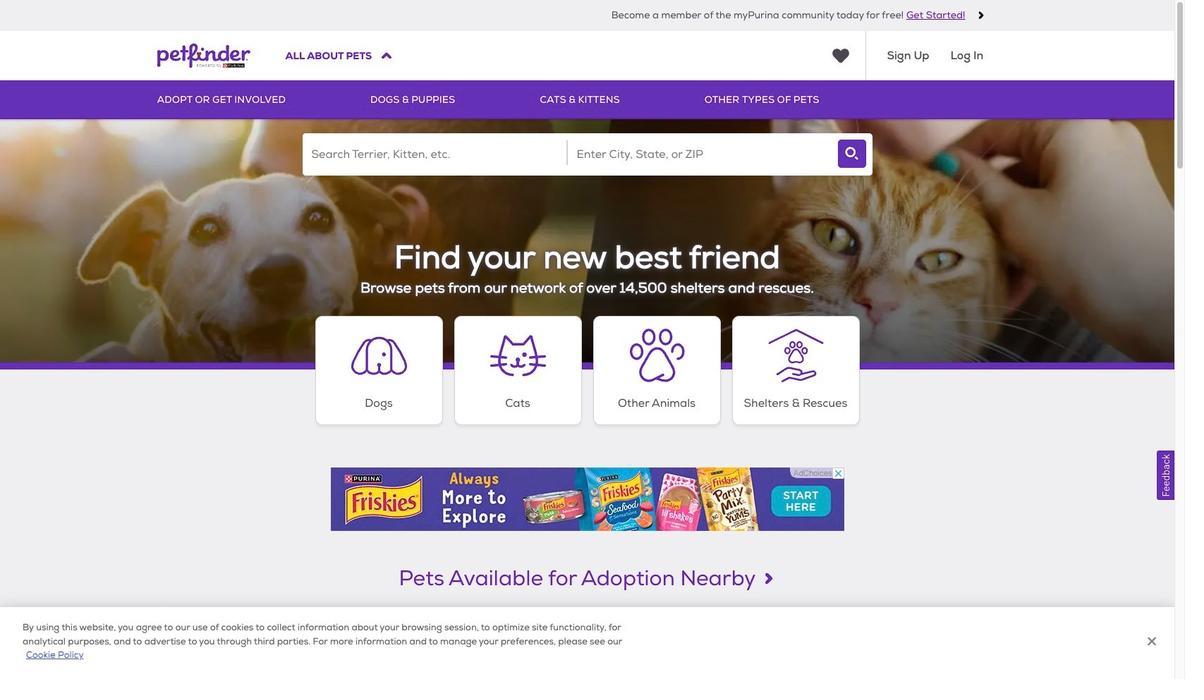 Task type: vqa. For each thing, say whether or not it's contained in the screenshot.
ZIP CODE 'text box'
no



Task type: locate. For each thing, give the bounding box(es) containing it.
Enter City, State, or ZIP text field
[[568, 133, 832, 176]]

favorite charlie image
[[290, 621, 307, 639]]

Search Terrier, Kitten, etc. text field
[[302, 133, 566, 176]]

privacy alert dialog
[[0, 608, 1175, 680]]



Task type: describe. For each thing, give the bounding box(es) containing it.
advertisement element
[[331, 468, 844, 531]]

petfinder logo image
[[157, 31, 250, 80]]

espanto, adoptable, adult male domestic short hair, in los angeles, ca. image
[[506, 609, 669, 680]]

favorite button image
[[464, 621, 482, 639]]

primary element
[[157, 80, 1018, 119]]

button, adoptable, baby female terrier, in los angeles, ca. image
[[331, 609, 495, 680]]



